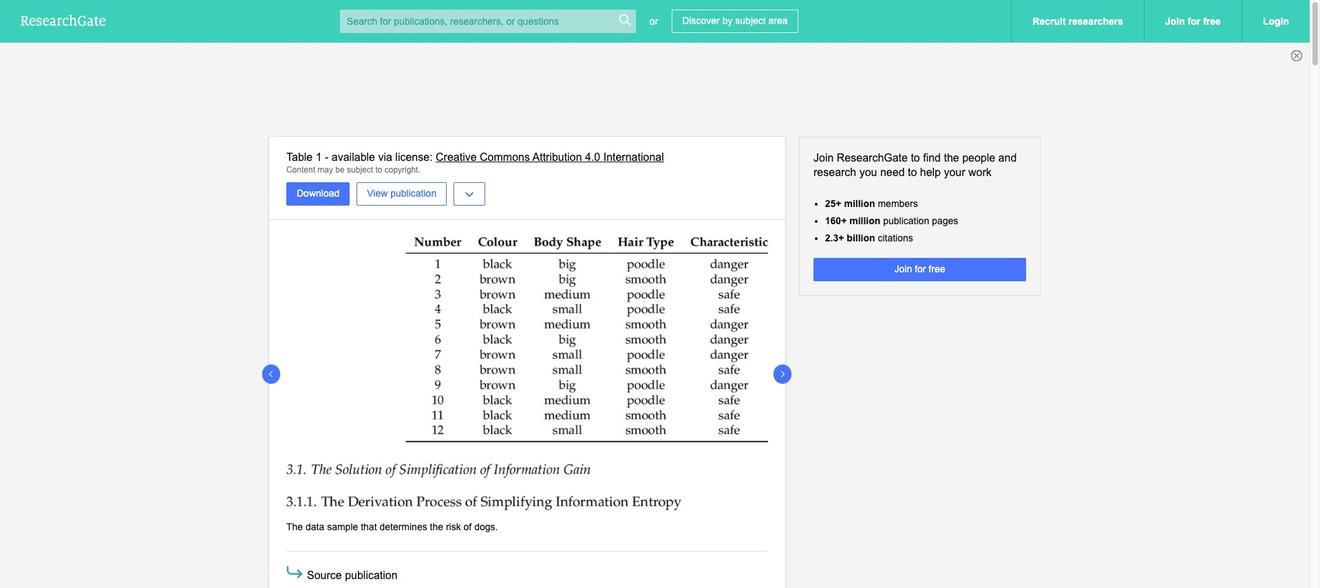 Task type: locate. For each thing, give the bounding box(es) containing it.
1 horizontal spatial the
[[944, 152, 959, 164]]

researchgate
[[837, 152, 908, 164]]

1 horizontal spatial for
[[1188, 16, 1201, 27]]

available
[[332, 151, 375, 163]]

0 horizontal spatial subject
[[347, 165, 373, 175]]

publication
[[391, 188, 437, 199], [883, 215, 930, 226], [345, 570, 398, 581]]

1 vertical spatial join for free
[[895, 264, 946, 275]]

content
[[286, 165, 315, 175]]

publication right source
[[345, 570, 398, 581]]

0 horizontal spatial for
[[915, 264, 926, 275]]

2.3+
[[825, 233, 844, 244]]

2 vertical spatial publication
[[345, 570, 398, 581]]

0 vertical spatial for
[[1188, 16, 1201, 27]]

research
[[814, 166, 857, 178]]

view
[[367, 188, 388, 199]]

1 horizontal spatial join for free link
[[1144, 0, 1242, 43]]

0 vertical spatial free
[[1204, 16, 1221, 27]]

1
[[316, 151, 322, 163]]

1 vertical spatial join for free link
[[814, 258, 1026, 282]]

for
[[1188, 16, 1201, 27], [915, 264, 926, 275]]

0 vertical spatial the
[[944, 152, 959, 164]]

dogs.
[[474, 522, 498, 533]]

the inside "join researchgate to find the people and research you need to help your work"
[[944, 152, 959, 164]]

discover by subject area link
[[672, 10, 798, 33]]

source publication
[[307, 570, 398, 581]]

researchgate logo image
[[21, 14, 106, 26]]

0 vertical spatial join
[[1166, 16, 1185, 27]]

to
[[911, 152, 920, 164], [375, 165, 382, 175], [908, 166, 917, 178]]

publication down copyright. on the top left of the page
[[391, 188, 437, 199]]

to left find
[[911, 152, 920, 164]]

1 vertical spatial subject
[[347, 165, 373, 175]]

join for free link
[[1144, 0, 1242, 43], [814, 258, 1026, 282]]

subject inside table 1 - available via license: creative commons attribution 4.0 international content may be subject to copyright.
[[347, 165, 373, 175]]

publication for view publication
[[391, 188, 437, 199]]

free
[[1204, 16, 1221, 27], [929, 264, 946, 275]]

the up 'your'
[[944, 152, 959, 164]]

main content containing table 1
[[0, 137, 1310, 589]]

members
[[878, 198, 918, 209]]

publication inside 25+ million members 160+ million publication pages 2.3+ billion citations
[[883, 215, 930, 226]]

1 vertical spatial publication
[[883, 215, 930, 226]]

to left help
[[908, 166, 917, 178]]

0 horizontal spatial join
[[814, 152, 834, 164]]

0 vertical spatial million
[[844, 198, 875, 209]]

1 horizontal spatial subject
[[735, 15, 766, 26]]

via
[[378, 151, 392, 163]]

1 vertical spatial the
[[430, 522, 443, 533]]

for inside 'main content'
[[915, 264, 926, 275]]

1 vertical spatial join
[[814, 152, 834, 164]]

that
[[361, 522, 377, 533]]

0 vertical spatial join for free
[[1166, 16, 1221, 27]]

sample
[[327, 522, 358, 533]]

free down pages
[[929, 264, 946, 275]]

attribution
[[533, 151, 582, 163]]

to down via
[[375, 165, 382, 175]]

recruit
[[1033, 16, 1066, 27]]

size m image
[[284, 562, 305, 583]]

1 vertical spatial free
[[929, 264, 946, 275]]

0 vertical spatial publication
[[391, 188, 437, 199]]

join inside "join researchgate to find the people and research you need to help your work"
[[814, 152, 834, 164]]

citations
[[878, 233, 913, 244]]

join
[[1166, 16, 1185, 27], [814, 152, 834, 164], [895, 264, 912, 275]]

1 horizontal spatial join
[[895, 264, 912, 275]]

need
[[880, 166, 905, 178]]

main content
[[0, 137, 1310, 589]]

1 vertical spatial million
[[850, 215, 881, 226]]

creative
[[436, 151, 477, 163]]

download
[[297, 188, 340, 199]]

free left 'login' link
[[1204, 16, 1221, 27]]

creative commons attribution 4.0 international link
[[436, 151, 664, 163]]

0 horizontal spatial join for free link
[[814, 258, 1026, 282]]

Search for publications, researchers, or questions field
[[340, 10, 636, 33]]

people
[[963, 152, 996, 164]]

find
[[923, 152, 941, 164]]

subject down available
[[347, 165, 373, 175]]

the left risk
[[430, 522, 443, 533]]

0 horizontal spatial join for free
[[895, 264, 946, 275]]

join for free inside 'main content'
[[895, 264, 946, 275]]

million right 25+
[[844, 198, 875, 209]]

be
[[336, 165, 345, 175]]

1 vertical spatial for
[[915, 264, 926, 275]]

0 horizontal spatial free
[[929, 264, 946, 275]]

subject
[[735, 15, 766, 26], [347, 165, 373, 175]]

2 vertical spatial join
[[895, 264, 912, 275]]

recruit researchers
[[1033, 16, 1124, 27]]

million up billion
[[850, 215, 881, 226]]

1 horizontal spatial free
[[1204, 16, 1221, 27]]

subject right by
[[735, 15, 766, 26]]

discover
[[682, 15, 720, 26]]

join researchgate to find the people and research you need to help your work
[[814, 152, 1017, 178]]

data
[[306, 522, 324, 533]]

publication down members
[[883, 215, 930, 226]]

million
[[844, 198, 875, 209], [850, 215, 881, 226]]

the
[[944, 152, 959, 164], [430, 522, 443, 533]]

login
[[1263, 16, 1289, 27]]

join for free
[[1166, 16, 1221, 27], [895, 264, 946, 275]]



Task type: vqa. For each thing, say whether or not it's contained in the screenshot.


Task type: describe. For each thing, give the bounding box(es) containing it.
download link
[[286, 183, 350, 206]]

determines
[[380, 522, 427, 533]]

view publication
[[367, 188, 437, 199]]

free inside 'main content'
[[929, 264, 946, 275]]

160+
[[825, 215, 847, 226]]

discover by subject area
[[682, 15, 788, 26]]

size s image
[[618, 13, 632, 27]]

table 1 - available via license: creative commons attribution 4.0 international content may be subject to copyright.
[[286, 151, 664, 175]]

source
[[307, 570, 342, 581]]

2 horizontal spatial join
[[1166, 16, 1185, 27]]

-
[[325, 151, 329, 163]]

area
[[769, 15, 788, 26]]

table
[[286, 151, 313, 163]]

international
[[604, 151, 664, 163]]

the data sample that determines the risk of dogs.
[[286, 522, 498, 533]]

to inside table 1 - available via license: creative commons attribution 4.0 international content may be subject to copyright.
[[375, 165, 382, 175]]

may
[[318, 165, 333, 175]]

risk
[[446, 522, 461, 533]]

your
[[944, 166, 966, 178]]

and
[[999, 152, 1017, 164]]

license:
[[395, 151, 433, 163]]

of
[[464, 522, 472, 533]]

the data sample that determines the risk of dogs. image
[[286, 238, 768, 511]]

copyright.
[[385, 165, 420, 175]]

recruit researchers link
[[1012, 0, 1144, 43]]

25+
[[825, 198, 842, 209]]

login link
[[1242, 0, 1310, 43]]

0 vertical spatial join for free link
[[1144, 0, 1242, 43]]

view publication link
[[357, 183, 447, 206]]

pages
[[932, 215, 958, 226]]

researchers
[[1069, 16, 1124, 27]]

0 vertical spatial subject
[[735, 15, 766, 26]]

25+ million members 160+ million publication pages 2.3+ billion citations
[[825, 198, 958, 244]]

billion
[[847, 233, 875, 244]]

or
[[650, 16, 658, 27]]

commons
[[480, 151, 530, 163]]

help
[[920, 166, 941, 178]]

the
[[286, 522, 303, 533]]

by
[[723, 15, 733, 26]]

0 horizontal spatial the
[[430, 522, 443, 533]]

work
[[969, 166, 992, 178]]

1 horizontal spatial join for free
[[1166, 16, 1221, 27]]

publication for source publication
[[345, 570, 398, 581]]

you
[[860, 166, 877, 178]]

4.0
[[585, 151, 600, 163]]



